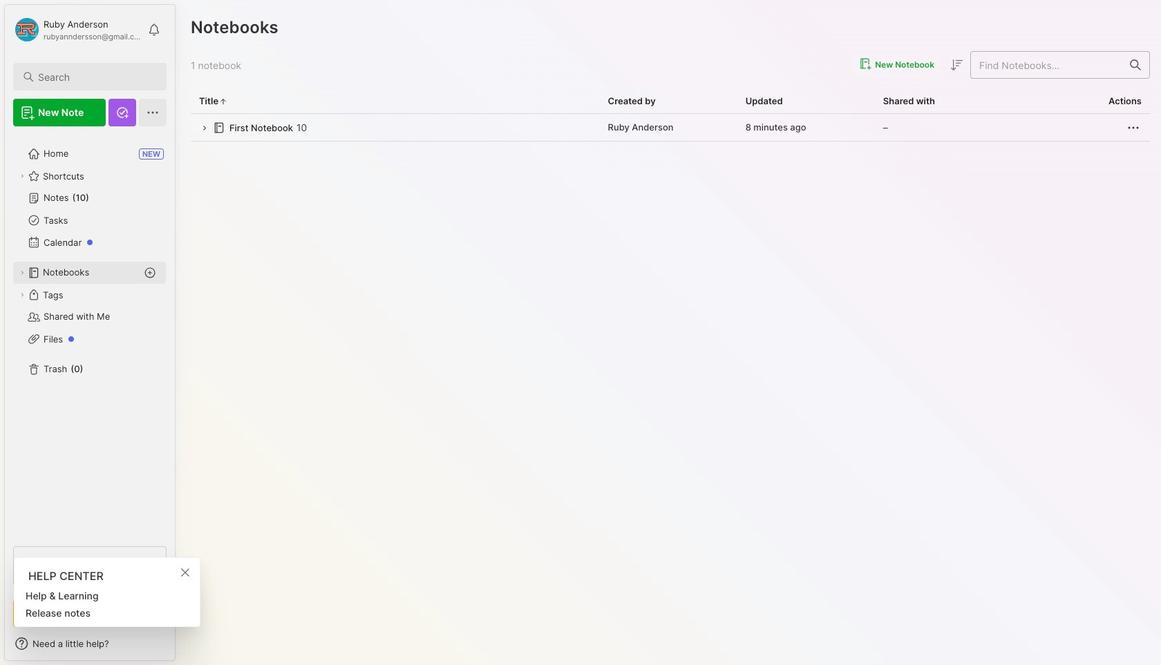 Task type: describe. For each thing, give the bounding box(es) containing it.
more actions image
[[1126, 119, 1142, 136]]

Search text field
[[38, 71, 154, 84]]

click to collapse image
[[175, 640, 185, 657]]

WHAT'S NEW field
[[5, 633, 175, 655]]

Account field
[[13, 16, 141, 44]]

tree inside main element
[[5, 135, 175, 534]]

Find Notebooks… text field
[[971, 54, 1122, 76]]

main element
[[0, 0, 180, 666]]

Sort field
[[949, 57, 965, 73]]



Task type: vqa. For each thing, say whether or not it's contained in the screenshot.
ACCOUNT field
yes



Task type: locate. For each thing, give the bounding box(es) containing it.
row
[[191, 114, 1151, 142]]

arrow image
[[199, 123, 210, 134]]

tree
[[5, 135, 175, 534]]

None search field
[[38, 68, 154, 85]]

sort options image
[[949, 57, 965, 73]]

expand tags image
[[18, 291, 26, 299]]

expand notebooks image
[[18, 269, 26, 277]]

none search field inside main element
[[38, 68, 154, 85]]

More actions field
[[1126, 119, 1142, 136]]

dropdown list menu
[[15, 588, 200, 622]]



